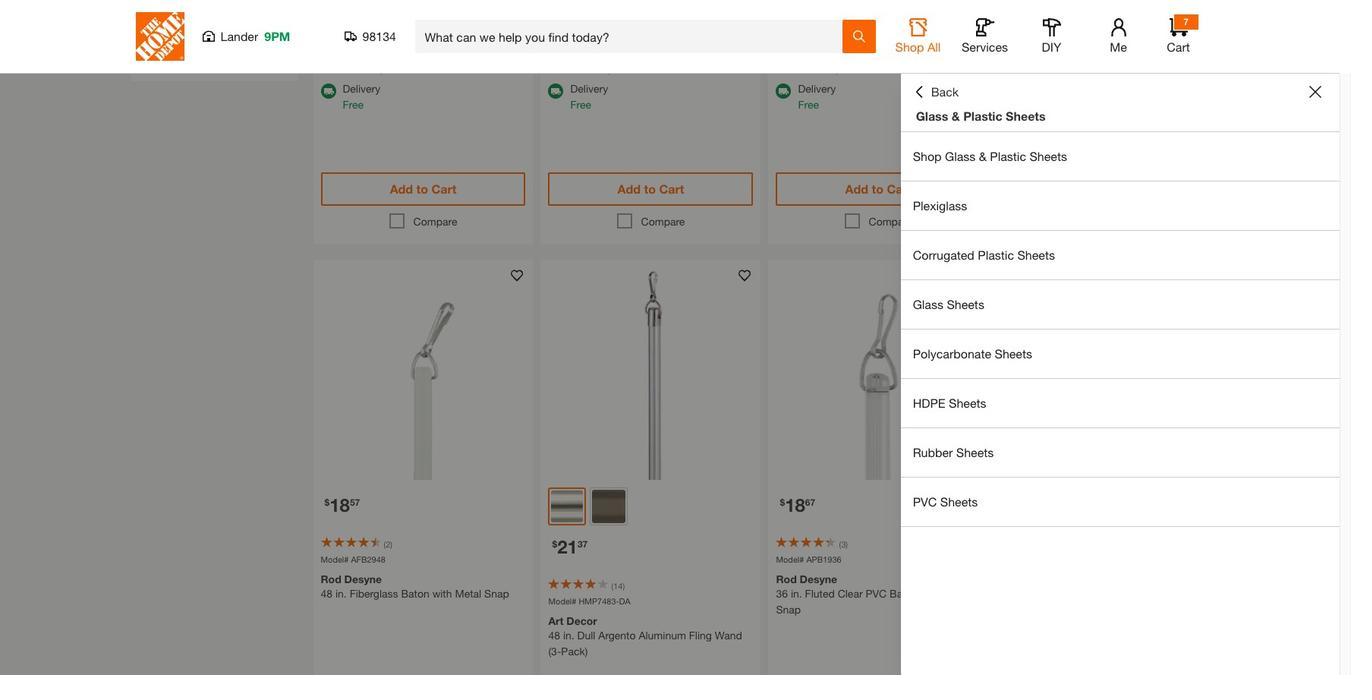 Task type: locate. For each thing, give the bounding box(es) containing it.
0 horizontal spatial delivery
[[343, 82, 381, 95]]

metal inside "rod desyne 48 in. fiberglass baton with metal snap"
[[455, 587, 482, 600]]

store
[[402, 61, 426, 74], [630, 61, 654, 74], [857, 61, 881, 74], [1085, 61, 1109, 74]]

model# left afb2948
[[321, 554, 349, 564]]

drawer close image
[[1310, 86, 1322, 98]]

baton right clear
[[890, 587, 918, 600]]

store for second available shipping icon from the right available for pickup image
[[630, 61, 654, 74]]

7
[[1184, 16, 1189, 27]]

$
[[325, 496, 330, 508], [780, 496, 785, 508], [552, 538, 557, 550]]

$ left 67
[[780, 496, 785, 508]]

glass down back button
[[916, 109, 949, 123]]

1 vertical spatial glass
[[945, 149, 976, 163]]

shop glass & plastic sheets
[[913, 149, 1068, 163]]

rod desyne 36 in. fluted clear pvc baton with metal snap
[[776, 573, 970, 616]]

1 vertical spatial shop
[[913, 149, 942, 163]]

delivery
[[343, 82, 381, 95], [571, 82, 608, 95], [798, 82, 836, 95]]

2 horizontal spatial )
[[846, 539, 848, 549]]

model#
[[321, 554, 349, 564], [776, 554, 804, 564], [549, 596, 577, 606]]

1 horizontal spatial pickup
[[798, 44, 831, 57]]

hmp7483-
[[579, 596, 619, 606]]

services
[[962, 39, 1008, 54]]

delivery for available shipping image
[[343, 82, 381, 95]]

cart for fourth add to cart button from the right
[[432, 181, 457, 196]]

model# left apb1936
[[776, 554, 804, 564]]

& down the glass & plastic sheets
[[979, 149, 987, 163]]

baton inside "rod desyne 48 in. fiberglass baton with metal snap"
[[401, 587, 430, 600]]

2 horizontal spatial in.
[[791, 587, 802, 600]]

with inside "rod desyne 48 in. fiberglass baton with metal snap"
[[433, 587, 452, 600]]

rod up 36
[[776, 573, 797, 586]]

corrugated plastic sheets
[[913, 248, 1055, 262]]

desyne for $ 18 67
[[800, 573, 838, 586]]

2 vertical spatial plastic
[[978, 248, 1014, 262]]

0 horizontal spatial &
[[952, 109, 960, 123]]

apb1936
[[807, 554, 842, 564]]

pickup free ship to store
[[571, 44, 654, 74], [798, 44, 881, 74], [1026, 44, 1109, 74]]

1 horizontal spatial delivery
[[571, 82, 608, 95]]

shop up plexiglass at the right top
[[913, 149, 942, 163]]

available for pickup image for 1st available shipping icon from right
[[776, 46, 792, 61]]

48 down art
[[549, 629, 560, 642]]

0 horizontal spatial $
[[325, 496, 330, 508]]

hdpe sheets
[[913, 396, 987, 410]]

1 vertical spatial snap
[[776, 603, 801, 616]]

0 horizontal spatial pickup free ship to store
[[571, 44, 654, 74]]

1 horizontal spatial compare
[[641, 215, 685, 228]]

2 horizontal spatial (
[[839, 539, 841, 549]]

2 horizontal spatial compare
[[869, 215, 913, 228]]

48 inside art decor 48 in. dull argento aluminum fling wand (3-pack)
[[549, 629, 560, 642]]

) up 'da'
[[623, 581, 625, 591]]

da
[[619, 596, 631, 606]]

) up clear
[[846, 539, 848, 549]]

desyne
[[344, 573, 382, 586], [800, 573, 838, 586]]

2 pickup from the left
[[798, 44, 831, 57]]

pvc right clear
[[866, 587, 887, 600]]

menu
[[901, 132, 1340, 527]]

0 horizontal spatial 48
[[321, 587, 333, 600]]

delivery free for 1st available shipping icon from right
[[798, 82, 836, 111]]

3 pickup from the left
[[1026, 44, 1059, 57]]

0 horizontal spatial desyne
[[344, 573, 382, 586]]

1 compare from the left
[[413, 215, 457, 228]]

3 add from the left
[[846, 181, 869, 196]]

48 down model# afb2948
[[321, 587, 333, 600]]

model# afb2948
[[321, 554, 386, 564]]

2 horizontal spatial delivery
[[798, 82, 836, 95]]

delivery free for second available shipping icon from the right
[[571, 82, 608, 111]]

model# apb1936
[[776, 554, 842, 564]]

0 horizontal spatial )
[[390, 539, 393, 549]]

in. for $ 18 67
[[791, 587, 802, 600]]

argento
[[599, 629, 636, 642]]

desyne inside rod desyne 36 in. fluted clear pvc baton with metal snap
[[800, 573, 838, 586]]

1 horizontal spatial desyne
[[800, 573, 838, 586]]

corrugated plastic sheets link
[[901, 231, 1340, 279]]

1 horizontal spatial metal
[[944, 587, 970, 600]]

2 horizontal spatial available for pickup image
[[1004, 46, 1019, 61]]

2 horizontal spatial $
[[780, 496, 785, 508]]

pickup for second available shipping icon from the right
[[571, 44, 603, 57]]

0 vertical spatial glass
[[916, 109, 949, 123]]

$ left 57
[[325, 496, 330, 508]]

3
[[841, 539, 846, 549]]

1 add to cart button from the left
[[321, 172, 526, 206]]

1 horizontal spatial in.
[[563, 629, 575, 642]]

available shipping image
[[321, 83, 336, 99]]

2 pickup free ship to store from the left
[[798, 44, 881, 74]]

shop inside menu
[[913, 149, 942, 163]]

18 for $ 18 67
[[785, 494, 806, 516]]

diy
[[1042, 39, 1062, 54]]

in. up pack)
[[563, 629, 575, 642]]

1 horizontal spatial pvc
[[913, 494, 937, 509]]

2 ship from the left
[[594, 61, 614, 74]]

( 3 )
[[839, 539, 848, 549]]

shop glass & plastic sheets link
[[901, 132, 1340, 181]]

rod desyne 48 in. fiberglass baton with metal snap
[[321, 573, 509, 600]]

18 up model# apb1936
[[785, 494, 806, 516]]

pack)
[[561, 645, 588, 658]]

glass down the glass & plastic sheets
[[945, 149, 976, 163]]

2 add from the left
[[618, 181, 641, 196]]

48 for 48 in. dull argento aluminum fling wand (3-pack)
[[549, 629, 560, 642]]

0 horizontal spatial pickup
[[571, 44, 603, 57]]

metal
[[455, 587, 482, 600], [944, 587, 970, 600]]

4 add to cart button from the left
[[1004, 172, 1209, 206]]

1 metal from the left
[[455, 587, 482, 600]]

feedback link image
[[1331, 257, 1352, 339]]

21
[[557, 536, 578, 557]]

glass inside glass sheets link
[[913, 297, 944, 311]]

1 horizontal spatial pickup free ship to store
[[798, 44, 881, 74]]

pinch pleat draperies link
[[170, 19, 270, 32]]

glass
[[916, 109, 949, 123], [945, 149, 976, 163], [913, 297, 944, 311]]

1 add from the left
[[390, 181, 413, 196]]

( up apb1936
[[839, 539, 841, 549]]

0 horizontal spatial pvc
[[866, 587, 887, 600]]

0 horizontal spatial in.
[[336, 587, 347, 600]]

0 vertical spatial plastic
[[964, 109, 1003, 123]]

67
[[806, 496, 816, 508]]

in. right 36
[[791, 587, 802, 600]]

model# for $ 18 67
[[776, 554, 804, 564]]

2 horizontal spatial model#
[[776, 554, 804, 564]]

2 delivery from the left
[[571, 82, 608, 95]]

$ 18 57
[[325, 494, 360, 516]]

in. left fiberglass
[[336, 587, 347, 600]]

1 delivery free from the left
[[343, 82, 381, 111]]

2 metal from the left
[[944, 587, 970, 600]]

0 horizontal spatial baton
[[401, 587, 430, 600]]

rod inside rod desyne 36 in. fluted clear pvc baton with metal snap
[[776, 573, 797, 586]]

0 vertical spatial shop
[[896, 39, 924, 54]]

1 vertical spatial 48
[[549, 629, 560, 642]]

3 delivery free from the left
[[798, 82, 836, 111]]

3 pickup free ship to store from the left
[[1026, 44, 1109, 74]]

(
[[384, 539, 386, 549], [839, 539, 841, 549], [612, 581, 614, 591]]

silver image
[[552, 490, 583, 522]]

1 horizontal spatial available for pickup image
[[776, 46, 792, 61]]

2 rod from the left
[[776, 573, 797, 586]]

0 horizontal spatial rod
[[321, 573, 341, 586]]

0 horizontal spatial delivery free
[[343, 82, 381, 111]]

1 horizontal spatial rod
[[776, 573, 797, 586]]

back
[[931, 84, 959, 99]]

0 horizontal spatial available shipping image
[[549, 83, 564, 99]]

polycarbonate sheets
[[913, 346, 1033, 361]]

all
[[928, 39, 941, 54]]

baton
[[401, 587, 430, 600], [890, 587, 918, 600]]

3 delivery from the left
[[798, 82, 836, 95]]

0 horizontal spatial available for pickup image
[[549, 46, 564, 61]]

2 with from the left
[[921, 587, 941, 600]]

0 horizontal spatial (
[[384, 539, 386, 549]]

aluminum
[[639, 629, 686, 642]]

1 18 from the left
[[330, 494, 350, 516]]

4 add from the left
[[1073, 181, 1096, 196]]

1 horizontal spatial 48
[[549, 629, 560, 642]]

2 horizontal spatial pickup free ship to store
[[1026, 44, 1109, 74]]

in. inside "rod desyne 48 in. fiberglass baton with metal snap"
[[336, 587, 347, 600]]

pvc down rubber
[[913, 494, 937, 509]]

$ for $ 18 67
[[780, 496, 785, 508]]

1 vertical spatial plastic
[[990, 149, 1027, 163]]

desyne up fiberglass
[[344, 573, 382, 586]]

rod inside "rod desyne 48 in. fiberglass baton with metal snap"
[[321, 573, 341, 586]]

2 compare from the left
[[641, 215, 685, 228]]

48
[[321, 587, 333, 600], [549, 629, 560, 642]]

0 horizontal spatial snap
[[484, 587, 509, 600]]

0 vertical spatial 48
[[321, 587, 333, 600]]

0 horizontal spatial metal
[[455, 587, 482, 600]]

0 horizontal spatial with
[[433, 587, 452, 600]]

rubber sheets
[[913, 445, 994, 459]]

glass inside shop glass & plastic sheets link
[[945, 149, 976, 163]]

plastic
[[964, 109, 1003, 123], [990, 149, 1027, 163], [978, 248, 1014, 262]]

What can we help you find today? search field
[[425, 21, 842, 52]]

0 horizontal spatial compare
[[413, 215, 457, 228]]

18 up model# afb2948
[[330, 494, 350, 516]]

add for 1st add to cart button from the right
[[1073, 181, 1096, 196]]

48 inside "rod desyne 48 in. fiberglass baton with metal snap"
[[321, 587, 333, 600]]

glass for sheets
[[913, 297, 944, 311]]

1 store from the left
[[402, 61, 426, 74]]

1 horizontal spatial baton
[[890, 587, 918, 600]]

add to cart button
[[321, 172, 526, 206], [549, 172, 754, 206], [776, 172, 981, 206], [1004, 172, 1209, 206]]

pickup
[[571, 44, 603, 57], [798, 44, 831, 57], [1026, 44, 1059, 57]]

shop left all
[[896, 39, 924, 54]]

cart for second add to cart button from right
[[887, 181, 912, 196]]

1 vertical spatial pvc
[[866, 587, 887, 600]]

rod for $ 18 67
[[776, 573, 797, 586]]

0 vertical spatial &
[[952, 109, 960, 123]]

3 add to cart from the left
[[846, 181, 912, 196]]

( up hmp7483-
[[612, 581, 614, 591]]

available shipping image
[[549, 83, 564, 99], [776, 83, 792, 99]]

1 horizontal spatial available shipping image
[[776, 83, 792, 99]]

glass down corrugated
[[913, 297, 944, 311]]

1 delivery from the left
[[343, 82, 381, 95]]

with
[[433, 587, 452, 600], [921, 587, 941, 600]]

2 18 from the left
[[785, 494, 806, 516]]

2 horizontal spatial delivery free
[[798, 82, 836, 111]]

delivery for 1st available shipping icon from right
[[798, 82, 836, 95]]

2 baton from the left
[[890, 587, 918, 600]]

desyne inside "rod desyne 48 in. fiberglass baton with metal snap"
[[344, 573, 382, 586]]

3 store from the left
[[857, 61, 881, 74]]

2 vertical spatial glass
[[913, 297, 944, 311]]

( for $ 18 67
[[839, 539, 841, 549]]

in. inside art decor 48 in. dull argento aluminum fling wand (3-pack)
[[563, 629, 575, 642]]

pvc inside menu
[[913, 494, 937, 509]]

3 ship from the left
[[822, 61, 842, 74]]

1 horizontal spatial &
[[979, 149, 987, 163]]

1 horizontal spatial delivery free
[[571, 82, 608, 111]]

2 delivery free from the left
[[571, 82, 608, 111]]

1 with from the left
[[433, 587, 452, 600]]

1 baton from the left
[[401, 587, 430, 600]]

shop for shop glass & plastic sheets
[[913, 149, 942, 163]]

snap inside rod desyne 36 in. fluted clear pvc baton with metal snap
[[776, 603, 801, 616]]

2 desyne from the left
[[800, 573, 838, 586]]

shop
[[896, 39, 924, 54], [913, 149, 942, 163]]

1 horizontal spatial snap
[[776, 603, 801, 616]]

2 horizontal spatial pickup
[[1026, 44, 1059, 57]]

shop for shop all
[[896, 39, 924, 54]]

compare
[[413, 215, 457, 228], [641, 215, 685, 228], [869, 215, 913, 228]]

snap
[[484, 587, 509, 600], [776, 603, 801, 616]]

cart for 3rd add to cart button from right
[[659, 181, 684, 196]]

)
[[390, 539, 393, 549], [846, 539, 848, 549], [623, 581, 625, 591]]

1 horizontal spatial 18
[[785, 494, 806, 516]]

1 horizontal spatial $
[[552, 538, 557, 550]]

model# up art
[[549, 596, 577, 606]]

0 horizontal spatial 18
[[330, 494, 350, 516]]

$ 18 67
[[780, 494, 816, 516]]

1 pickup from the left
[[571, 44, 603, 57]]

2 store from the left
[[630, 61, 654, 74]]

plastic down the glass & plastic sheets
[[990, 149, 1027, 163]]

add to cart
[[390, 181, 457, 196], [618, 181, 684, 196], [846, 181, 912, 196], [1073, 181, 1140, 196]]

store for first available for pickup image from right
[[1085, 61, 1109, 74]]

ship
[[367, 61, 387, 74], [594, 61, 614, 74], [822, 61, 842, 74], [1050, 61, 1070, 74]]

me
[[1110, 39, 1127, 54]]

& down the back
[[952, 109, 960, 123]]

1 rod from the left
[[321, 573, 341, 586]]

to
[[389, 61, 399, 74], [617, 61, 627, 74], [845, 61, 854, 74], [1073, 61, 1082, 74], [417, 181, 428, 196], [644, 181, 656, 196], [872, 181, 884, 196], [1100, 181, 1112, 196]]

pvc sheets link
[[901, 478, 1340, 526]]

rod down model# afb2948
[[321, 573, 341, 586]]

$ for $ 18 57
[[325, 496, 330, 508]]

0 vertical spatial snap
[[484, 587, 509, 600]]

0 horizontal spatial model#
[[321, 554, 349, 564]]

hdpe sheets link
[[901, 379, 1340, 427]]

14
[[614, 581, 623, 591]]

) up "rod desyne 48 in. fiberglass baton with metal snap"
[[390, 539, 393, 549]]

1 horizontal spatial with
[[921, 587, 941, 600]]

1 desyne from the left
[[344, 573, 382, 586]]

hdpe
[[913, 396, 946, 410]]

plastic right corrugated
[[978, 248, 1014, 262]]

art
[[549, 615, 564, 628]]

$ inside "$ 18 67"
[[780, 496, 785, 508]]

shop inside 'button'
[[896, 39, 924, 54]]

pickup free ship to store for 1st available shipping icon from right
[[798, 44, 881, 74]]

( 2 )
[[384, 539, 393, 549]]

bronze image
[[593, 490, 626, 523]]

$ left 37
[[552, 538, 557, 550]]

1 horizontal spatial )
[[623, 581, 625, 591]]

( up afb2948
[[384, 539, 386, 549]]

draperies
[[226, 19, 270, 32]]

plastic up shop glass & plastic sheets
[[964, 109, 1003, 123]]

18 for $ 18 57
[[330, 494, 350, 516]]

9pm
[[264, 29, 290, 43]]

desyne up the fluted
[[800, 573, 838, 586]]

$ inside $ 21 37
[[552, 538, 557, 550]]

baton right fiberglass
[[401, 587, 430, 600]]

$ inside the $ 18 57
[[325, 496, 330, 508]]

available for pickup image
[[549, 46, 564, 61], [776, 46, 792, 61], [1004, 46, 1019, 61]]

1 pickup free ship to store from the left
[[571, 44, 654, 74]]

add for 3rd add to cart button from right
[[618, 181, 641, 196]]

1 available for pickup image from the left
[[549, 46, 564, 61]]

48 in. fiberglass baton with metal snap image
[[313, 260, 533, 480]]

0 vertical spatial pvc
[[913, 494, 937, 509]]

2 available for pickup image from the left
[[776, 46, 792, 61]]

in. inside rod desyne 36 in. fluted clear pvc baton with metal snap
[[791, 587, 802, 600]]

48 in. dull argento aluminum fling wand (3-pack) image
[[541, 260, 761, 480]]

pvc
[[913, 494, 937, 509], [866, 587, 887, 600]]

4 store from the left
[[1085, 61, 1109, 74]]



Task type: vqa. For each thing, say whether or not it's contained in the screenshot.
( for $ 18 67
yes



Task type: describe. For each thing, give the bounding box(es) containing it.
pleat
[[200, 19, 223, 32]]

me button
[[1095, 18, 1143, 55]]

diy button
[[1028, 18, 1076, 55]]

back button
[[913, 84, 959, 99]]

36 in. smooth clear pvc baton with metal snap image
[[997, 260, 1217, 480]]

pinch
[[170, 19, 197, 32]]

services button
[[961, 18, 1009, 55]]

1 vertical spatial &
[[979, 149, 987, 163]]

rubber
[[913, 445, 953, 459]]

(3-
[[549, 645, 561, 658]]

pickup free ship to store for second available shipping icon from the right
[[571, 44, 654, 74]]

polycarbonate
[[913, 346, 992, 361]]

48 for 48 in. fiberglass baton with metal snap
[[321, 587, 333, 600]]

clear
[[838, 587, 863, 600]]

) for $ 18 57
[[390, 539, 393, 549]]

fluted
[[805, 587, 835, 600]]

less
[[179, 51, 202, 64]]

4 add to cart from the left
[[1073, 181, 1140, 196]]

2 available shipping image from the left
[[776, 83, 792, 99]]

corrugated
[[913, 248, 975, 262]]

- view less
[[147, 51, 202, 64]]

rod for $ 18 57
[[321, 573, 341, 586]]

baton inside rod desyne 36 in. fluted clear pvc baton with metal snap
[[890, 587, 918, 600]]

model# hmp7483-da
[[549, 596, 631, 606]]

add for fourth add to cart button from the right
[[390, 181, 413, 196]]

98134
[[363, 29, 396, 43]]

3 available for pickup image from the left
[[1004, 46, 1019, 61]]

with inside rod desyne 36 in. fluted clear pvc baton with metal snap
[[921, 587, 941, 600]]

metal inside rod desyne 36 in. fluted clear pvc baton with metal snap
[[944, 587, 970, 600]]

store for 1st available shipping icon from right available for pickup image
[[857, 61, 881, 74]]

3 compare from the left
[[869, 215, 913, 228]]

model# for $ 18 57
[[321, 554, 349, 564]]

free ship to store
[[343, 61, 426, 74]]

shop all
[[896, 39, 941, 54]]

wand
[[715, 629, 742, 642]]

pinch pleat draperies
[[170, 19, 270, 32]]

36
[[776, 587, 788, 600]]

lander 9pm
[[221, 29, 290, 43]]

98134 button
[[344, 29, 397, 44]]

plexiglass link
[[901, 181, 1340, 230]]

available for pickup image for second available shipping icon from the right
[[549, 46, 564, 61]]

delivery free for available shipping image
[[343, 82, 381, 111]]

4 ship from the left
[[1050, 61, 1070, 74]]

cart for 1st add to cart button from the right
[[1115, 181, 1140, 196]]

fling
[[689, 629, 712, 642]]

2 add to cart button from the left
[[549, 172, 754, 206]]

pvc inside rod desyne 36 in. fluted clear pvc baton with metal snap
[[866, 587, 887, 600]]

) for $ 18 67
[[846, 539, 848, 549]]

glass sheets link
[[901, 280, 1340, 329]]

snap inside "rod desyne 48 in. fiberglass baton with metal snap"
[[484, 587, 509, 600]]

menu containing shop glass & plastic sheets
[[901, 132, 1340, 527]]

decor
[[567, 615, 597, 628]]

37
[[578, 538, 588, 550]]

1 ship from the left
[[367, 61, 387, 74]]

glass & plastic sheets
[[916, 109, 1046, 123]]

1 available shipping image from the left
[[549, 83, 564, 99]]

1 horizontal spatial model#
[[549, 596, 577, 606]]

rubber sheets link
[[901, 428, 1340, 477]]

plexiglass
[[913, 198, 968, 213]]

the home depot logo image
[[136, 12, 184, 61]]

dull
[[578, 629, 596, 642]]

polycarbonate sheets link
[[901, 330, 1340, 378]]

desyne for $ 18 57
[[344, 573, 382, 586]]

in. for $ 18 57
[[336, 587, 347, 600]]

2 add to cart from the left
[[618, 181, 684, 196]]

( 14 )
[[612, 581, 625, 591]]

1 horizontal spatial (
[[612, 581, 614, 591]]

-
[[147, 51, 151, 64]]

1 add to cart from the left
[[390, 181, 457, 196]]

glass for &
[[916, 109, 949, 123]]

57
[[350, 496, 360, 508]]

fiberglass
[[350, 587, 398, 600]]

add for second add to cart button from right
[[846, 181, 869, 196]]

shop all button
[[894, 18, 943, 55]]

3 add to cart button from the left
[[776, 172, 981, 206]]

$ 21 37
[[552, 536, 588, 557]]

- view less link
[[139, 41, 290, 74]]

$ for $ 21 37
[[552, 538, 557, 550]]

view
[[154, 51, 176, 64]]

36 in. fluted clear pvc baton with metal snap image
[[769, 260, 989, 480]]

lander
[[221, 29, 258, 43]]

pickup for 1st available shipping icon from right
[[798, 44, 831, 57]]

( for $ 18 57
[[384, 539, 386, 549]]

cart 7
[[1167, 16, 1190, 54]]

delivery for second available shipping icon from the right
[[571, 82, 608, 95]]

art decor 48 in. dull argento aluminum fling wand (3-pack)
[[549, 615, 742, 658]]

2
[[386, 539, 390, 549]]

pvc sheets
[[913, 494, 978, 509]]

glass sheets
[[913, 297, 985, 311]]

afb2948
[[351, 554, 386, 564]]



